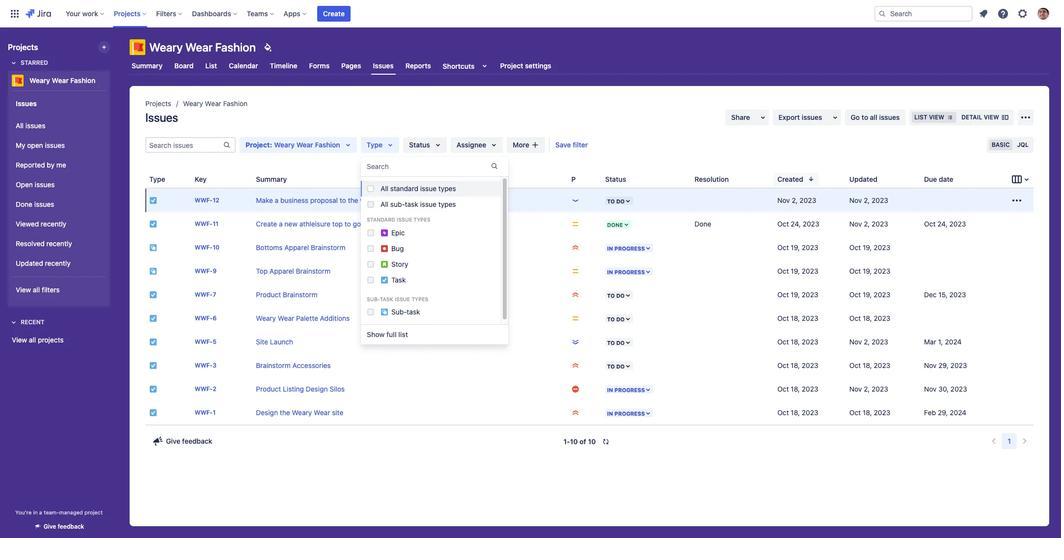 Task type: locate. For each thing, give the bounding box(es) containing it.
2 row from the top
[[145, 212, 1034, 236]]

create for create a new athleisure top to go along with the turtleneck pillow sweater
[[256, 220, 277, 228]]

done down open
[[16, 200, 32, 208]]

29, up 30,
[[939, 361, 949, 370]]

0 horizontal spatial list
[[205, 61, 217, 70]]

0 horizontal spatial projects
[[8, 43, 38, 52]]

1 vertical spatial the
[[397, 220, 408, 228]]

drag column image inside p button
[[568, 173, 580, 185]]

wwf- for make a business proposal to the wholesale distributor
[[195, 197, 213, 204]]

19,
[[791, 243, 800, 252], [863, 243, 872, 252], [791, 267, 800, 275], [863, 267, 872, 275], [791, 290, 800, 299], [863, 290, 872, 299]]

task image for weary
[[149, 314, 157, 322]]

drag column image for key
[[191, 173, 203, 185]]

medium high image
[[572, 385, 580, 393]]

timeline
[[270, 61, 298, 70]]

1 horizontal spatial issues
[[145, 111, 178, 124]]

10 for wwf-
[[213, 244, 220, 251]]

1 highest image from the top
[[572, 244, 580, 252]]

product down top
[[256, 290, 281, 299]]

15,
[[939, 290, 948, 299]]

weary wear fashion inside weary wear fashion link
[[29, 76, 96, 85]]

8 row from the top
[[145, 354, 1034, 377]]

wwf- for product listing design silos
[[195, 385, 213, 393]]

1 horizontal spatial weary wear fashion link
[[183, 98, 248, 110]]

highest image for brainstorm accessories
[[572, 362, 580, 370]]

Search field
[[875, 6, 973, 21]]

drag column image up low image
[[568, 173, 580, 185]]

by
[[47, 160, 55, 169]]

status right p button
[[606, 175, 627, 183]]

row containing brainstorm accessories
[[145, 354, 1034, 377]]

1 vertical spatial feedback
[[58, 523, 84, 530]]

0 vertical spatial all
[[16, 121, 24, 130]]

updated recently link
[[12, 254, 106, 273]]

1 horizontal spatial 10
[[570, 437, 578, 446]]

project for project settings
[[500, 61, 524, 70]]

view left detail on the right top of the page
[[930, 114, 945, 121]]

3 row from the top
[[145, 236, 1034, 259]]

issues down "projects" link
[[145, 111, 178, 124]]

10
[[213, 244, 220, 251], [570, 437, 578, 446], [588, 437, 596, 446]]

6 drag column image from the left
[[921, 173, 933, 185]]

1 inside button
[[1008, 437, 1012, 445]]

task image for create
[[149, 220, 157, 228]]

all sub-task issue types
[[381, 200, 456, 208]]

give feedback for topmost give feedback button
[[166, 437, 212, 445]]

1 vertical spatial weary wear fashion link
[[183, 98, 248, 110]]

drag column image for resolution
[[691, 173, 703, 185]]

updated inside updated button
[[850, 175, 878, 183]]

wwf- down key "button"
[[195, 197, 213, 204]]

due date
[[925, 175, 954, 183]]

1 horizontal spatial give feedback button
[[146, 433, 218, 449]]

0 vertical spatial updated
[[850, 175, 878, 183]]

issues right export
[[802, 113, 823, 121]]

drag column image inside key "button"
[[191, 173, 203, 185]]

set background color image
[[262, 41, 274, 53]]

highest image
[[572, 362, 580, 370], [572, 409, 580, 417]]

10 row from the top
[[145, 401, 1034, 425]]

1 medium image from the top
[[572, 267, 580, 275]]

list
[[399, 330, 408, 339]]

drag column image inside summary button
[[252, 173, 264, 185]]

recently down viewed recently link
[[46, 239, 72, 247]]

1 horizontal spatial give feedback
[[166, 437, 212, 445]]

go to all issues
[[851, 113, 900, 121]]

0 horizontal spatial type
[[149, 175, 165, 183]]

all inside group
[[33, 285, 40, 294]]

issues
[[373, 61, 394, 70], [16, 99, 37, 107], [145, 111, 178, 124]]

type left key
[[149, 175, 165, 183]]

row containing design the weary wear site
[[145, 401, 1034, 425]]

0 vertical spatial issues
[[373, 61, 394, 70]]

issues up viewed recently
[[34, 200, 54, 208]]

1 horizontal spatial oct 24, 2023
[[925, 220, 967, 228]]

summary left board
[[132, 61, 163, 70]]

medium image down medium icon
[[572, 267, 580, 275]]

1 vertical spatial design
[[256, 408, 278, 417]]

6 wwf- from the top
[[195, 315, 213, 322]]

the down listing
[[280, 408, 290, 417]]

more button
[[507, 137, 545, 153]]

1 drag column image from the left
[[691, 173, 703, 185]]

7
[[213, 291, 216, 298]]

wwf- down the wwf-7 link
[[195, 315, 213, 322]]

a left the new
[[279, 220, 283, 228]]

row containing product brainstorm
[[145, 283, 1034, 307]]

0 vertical spatial 1
[[213, 409, 216, 416]]

2 wwf- from the top
[[195, 220, 213, 228]]

all standard issue types
[[381, 184, 456, 193]]

0 vertical spatial give feedback button
[[146, 433, 218, 449]]

1 vertical spatial to
[[340, 196, 346, 204]]

9 row from the top
[[145, 377, 1034, 401]]

weary wear palette additions
[[256, 314, 350, 322]]

weary right "projects" link
[[183, 99, 203, 108]]

tab list
[[124, 57, 1056, 75]]

weary wear fashion down list link
[[183, 99, 248, 108]]

wwf- down wwf-2 link
[[195, 409, 213, 416]]

row containing product listing design silos
[[145, 377, 1034, 401]]

0 horizontal spatial 10
[[213, 244, 220, 251]]

along
[[363, 220, 380, 228]]

6
[[213, 315, 217, 322]]

10 right the of
[[588, 437, 596, 446]]

dashboards
[[192, 9, 231, 17]]

projects down summary link
[[145, 99, 171, 108]]

wwf-12 link
[[195, 197, 219, 204]]

1 task image from the top
[[149, 197, 157, 204]]

highest image up the lowest icon
[[572, 291, 580, 299]]

feedback
[[182, 437, 212, 445], [58, 523, 84, 530]]

issues inside tab list
[[373, 61, 394, 70]]

1 row from the top
[[145, 189, 1034, 212]]

to right go
[[862, 113, 869, 121]]

0 vertical spatial highest image
[[572, 362, 580, 370]]

4 drag column image from the left
[[568, 173, 580, 185]]

a
[[275, 196, 279, 204], [279, 220, 283, 228], [39, 509, 42, 515]]

weary wear fashion
[[149, 40, 256, 54], [29, 76, 96, 85], [183, 99, 248, 108]]

sub-task issue types
[[367, 296, 429, 302]]

updated inside updated recently link
[[16, 259, 43, 267]]

2 vertical spatial issues
[[145, 111, 178, 124]]

brainstorm accessories
[[256, 361, 331, 370]]

0 vertical spatial 29,
[[939, 361, 949, 370]]

0 vertical spatial project
[[500, 61, 524, 70]]

row containing bottoms apparel brainstorm
[[145, 236, 1034, 259]]

drag column image for status
[[602, 173, 613, 185]]

low image
[[572, 197, 580, 204]]

apparel right top
[[270, 267, 294, 275]]

all for all sub-task issue types
[[381, 200, 389, 208]]

7 wwf- from the top
[[195, 338, 213, 346]]

4 task image from the top
[[149, 385, 157, 393]]

projects inside dropdown button
[[114, 9, 141, 17]]

project up summary button
[[246, 141, 270, 149]]

wwf- up wwf-9
[[195, 244, 213, 251]]

0 vertical spatial recently
[[41, 219, 66, 228]]

view for detail view
[[985, 114, 1000, 121]]

resolved recently link
[[12, 234, 106, 254]]

2 group from the top
[[12, 113, 106, 276]]

wwf-
[[195, 197, 213, 204], [195, 220, 213, 228], [195, 244, 213, 251], [195, 268, 213, 275], [195, 291, 213, 298], [195, 315, 213, 322], [195, 338, 213, 346], [195, 362, 213, 369], [195, 385, 213, 393], [195, 409, 213, 416]]

updated for updated
[[850, 175, 878, 183]]

issues inside 'link'
[[34, 200, 54, 208]]

1 vertical spatial give
[[44, 523, 56, 530]]

0 horizontal spatial updated
[[16, 259, 43, 267]]

updated
[[850, 175, 878, 183], [16, 259, 43, 267]]

3 task image from the top
[[149, 362, 157, 370]]

task down task
[[380, 296, 394, 302]]

issues right pages
[[373, 61, 394, 70]]

2 product from the top
[[256, 385, 281, 393]]

go
[[353, 220, 361, 228]]

create inside issues element
[[256, 220, 277, 228]]

all down recent
[[29, 336, 36, 344]]

1 vertical spatial medium image
[[572, 314, 580, 322]]

mar 1, 2024
[[925, 338, 962, 346]]

weary up site
[[256, 314, 276, 322]]

status right type dropdown button
[[409, 141, 430, 149]]

4 row from the top
[[145, 259, 1034, 283]]

type inside dropdown button
[[367, 141, 383, 149]]

summary up make
[[256, 175, 287, 183]]

1 vertical spatial 1
[[1008, 437, 1012, 445]]

drag column image down the search issues text field
[[145, 173, 157, 185]]

pillow
[[445, 220, 463, 228]]

0 horizontal spatial oct 24, 2023
[[778, 220, 820, 228]]

created
[[778, 175, 804, 183]]

to right proposal
[[340, 196, 346, 204]]

status inside dropdown button
[[409, 141, 430, 149]]

1 horizontal spatial projects
[[114, 9, 141, 17]]

10 inside issues element
[[213, 244, 220, 251]]

1 horizontal spatial the
[[348, 196, 358, 204]]

give for topmost give feedback button
[[166, 437, 180, 445]]

open issues
[[16, 180, 55, 188]]

1 vertical spatial updated
[[16, 259, 43, 267]]

0 horizontal spatial 1
[[213, 409, 216, 416]]

weary
[[149, 40, 183, 54], [29, 76, 50, 85], [183, 99, 203, 108], [274, 141, 295, 149], [256, 314, 276, 322], [292, 408, 312, 417]]

drag column image
[[145, 173, 157, 185], [191, 173, 203, 185], [252, 173, 264, 185], [568, 173, 580, 185], [602, 173, 613, 185], [921, 173, 933, 185]]

task image for site launch
[[149, 338, 157, 346]]

drag column image right p button
[[602, 173, 613, 185]]

row
[[145, 189, 1034, 212], [145, 212, 1034, 236], [145, 236, 1034, 259], [145, 259, 1034, 283], [145, 283, 1034, 307], [145, 307, 1034, 330], [145, 330, 1034, 354], [145, 354, 1034, 377], [145, 377, 1034, 401], [145, 401, 1034, 425]]

highest image down medium icon
[[572, 244, 580, 252]]

2 oct 24, 2023 from the left
[[925, 220, 967, 228]]

project settings
[[500, 61, 552, 70]]

0 horizontal spatial status
[[409, 141, 430, 149]]

issues element
[[145, 171, 1034, 425]]

2 drag column image from the left
[[774, 173, 786, 185]]

1 horizontal spatial type
[[367, 141, 383, 149]]

create
[[323, 9, 345, 17], [256, 220, 277, 228]]

2024 right 1, at bottom
[[946, 338, 962, 346]]

apparel
[[285, 243, 309, 252], [270, 267, 294, 275]]

appswitcher icon image
[[9, 8, 21, 19]]

task down sub-task issue types
[[407, 308, 420, 316]]

1 horizontal spatial updated
[[850, 175, 878, 183]]

drag column image inside type button
[[145, 173, 157, 185]]

1 horizontal spatial drag column image
[[774, 173, 786, 185]]

7 row from the top
[[145, 330, 1034, 354]]

0 horizontal spatial a
[[39, 509, 42, 515]]

oct
[[778, 220, 789, 228], [925, 220, 936, 228], [778, 243, 789, 252], [850, 243, 862, 252], [778, 267, 789, 275], [850, 267, 862, 275], [778, 290, 789, 299], [850, 290, 862, 299], [778, 314, 789, 322], [850, 314, 862, 322], [778, 338, 789, 346], [778, 361, 789, 370], [850, 361, 862, 370], [778, 385, 789, 393], [778, 408, 789, 417], [850, 408, 862, 417]]

wwf- for product brainstorm
[[195, 291, 213, 298]]

highest image for design the weary wear site
[[572, 409, 580, 417]]

0 horizontal spatial view
[[930, 114, 945, 121]]

turtleneck
[[410, 220, 443, 228]]

drag column image up wwf-12 "link"
[[191, 173, 203, 185]]

highest image down the lowest icon
[[572, 362, 580, 370]]

all
[[871, 113, 878, 121], [33, 285, 40, 294], [29, 336, 36, 344]]

29, for nov
[[939, 361, 949, 370]]

task down all standard issue types
[[405, 200, 419, 208]]

1 drag column image from the left
[[145, 173, 157, 185]]

medium image up the lowest icon
[[572, 314, 580, 322]]

export issues button
[[773, 110, 841, 125]]

wwf- up wwf-6
[[195, 291, 213, 298]]

your profile and settings image
[[1038, 8, 1050, 19]]

3 drag column image from the left
[[252, 173, 264, 185]]

a right in
[[39, 509, 42, 515]]

0 vertical spatial status
[[409, 141, 430, 149]]

done inside 'link'
[[16, 200, 32, 208]]

notifications image
[[978, 8, 990, 19]]

all left the filters
[[33, 285, 40, 294]]

2 vertical spatial all
[[381, 200, 389, 208]]

2,
[[792, 196, 798, 204], [864, 196, 870, 204], [864, 220, 870, 228], [864, 338, 870, 346], [864, 385, 870, 393]]

all inside "link"
[[16, 121, 24, 130]]

bottoms
[[256, 243, 283, 252]]

create down make
[[256, 220, 277, 228]]

accessories
[[293, 361, 331, 370]]

all up my
[[16, 121, 24, 130]]

apparel up top apparel brainstorm link
[[285, 243, 309, 252]]

4 wwf- from the top
[[195, 268, 213, 275]]

0 vertical spatial projects
[[114, 9, 141, 17]]

3 wwf- from the top
[[195, 244, 213, 251]]

group
[[12, 90, 106, 306], [12, 113, 106, 276]]

recently for updated recently
[[45, 259, 71, 267]]

projects up collapse starred projects icon
[[8, 43, 38, 52]]

0 horizontal spatial issues
[[16, 99, 37, 107]]

issue up epic
[[397, 217, 412, 223]]

1 horizontal spatial a
[[275, 196, 279, 204]]

1 vertical spatial 2024
[[950, 408, 967, 417]]

1 vertical spatial all
[[381, 184, 389, 193]]

view
[[930, 114, 945, 121], [985, 114, 1000, 121]]

6 row from the top
[[145, 307, 1034, 330]]

give feedback down wwf-1
[[166, 437, 212, 445]]

calendar
[[229, 61, 258, 70]]

make a business proposal to the wholesale distributor
[[256, 196, 427, 204]]

1 vertical spatial create
[[256, 220, 277, 228]]

project left settings
[[500, 61, 524, 70]]

design
[[306, 385, 328, 393], [256, 408, 278, 417]]

all right go
[[871, 113, 878, 121]]

show full list
[[367, 330, 408, 339]]

1 product from the top
[[256, 290, 281, 299]]

issues inside "link"
[[25, 121, 45, 130]]

projects
[[114, 9, 141, 17], [8, 43, 38, 52], [145, 99, 171, 108]]

2 highest image from the top
[[572, 291, 580, 299]]

9 wwf- from the top
[[195, 385, 213, 393]]

0 vertical spatial apparel
[[285, 243, 309, 252]]

collapse recent projects image
[[8, 316, 20, 328]]

1 vertical spatial list
[[915, 114, 928, 121]]

10 wwf- from the top
[[195, 409, 213, 416]]

all for filters
[[33, 285, 40, 294]]

2024 for mar 1, 2024
[[946, 338, 962, 346]]

business
[[281, 196, 309, 204]]

issues up all issues
[[16, 99, 37, 107]]

1 view from the left
[[930, 114, 945, 121]]

1 vertical spatial sub-
[[392, 308, 407, 316]]

2 horizontal spatial issues
[[373, 61, 394, 70]]

updated recently
[[16, 259, 71, 267]]

to left go on the top left of page
[[345, 220, 351, 228]]

collapse starred projects image
[[8, 57, 20, 69]]

open
[[16, 180, 33, 188]]

1 horizontal spatial list
[[915, 114, 928, 121]]

wwf- for bottoms apparel brainstorm
[[195, 244, 213, 251]]

2024 down nov 30, 2023
[[950, 408, 967, 417]]

0 vertical spatial highest image
[[572, 244, 580, 252]]

projects button
[[111, 6, 150, 21]]

product left listing
[[256, 385, 281, 393]]

jql
[[1018, 141, 1029, 148]]

wwf- up wwf-2 link
[[195, 362, 213, 369]]

my open issues link
[[12, 136, 106, 155]]

1 vertical spatial highest image
[[572, 409, 580, 417]]

view left the filters
[[16, 285, 31, 294]]

done inside issues element
[[695, 220, 712, 228]]

wwf- for design the weary wear site
[[195, 409, 213, 416]]

status button
[[602, 172, 642, 186]]

8 wwf- from the top
[[195, 362, 213, 369]]

0 horizontal spatial design
[[256, 408, 278, 417]]

1 group from the top
[[12, 90, 106, 306]]

0 vertical spatial give feedback
[[166, 437, 212, 445]]

export
[[779, 113, 800, 121]]

type button
[[361, 137, 400, 153]]

1 vertical spatial product
[[256, 385, 281, 393]]

remove from starred image
[[107, 75, 119, 86]]

1 wwf- from the top
[[195, 197, 213, 204]]

2 horizontal spatial drag column image
[[846, 173, 858, 185]]

reports
[[406, 61, 431, 70]]

0 horizontal spatial give feedback button
[[28, 518, 90, 535]]

10 left the of
[[570, 437, 578, 446]]

type inside button
[[149, 175, 165, 183]]

updated button
[[846, 172, 894, 186]]

1 vertical spatial a
[[279, 220, 283, 228]]

oct 24, 2023
[[778, 220, 820, 228], [925, 220, 967, 228]]

wwf- for site launch
[[195, 338, 213, 346]]

projects for projects dropdown button
[[114, 9, 141, 17]]

issues for export issues
[[802, 113, 823, 121]]

1 horizontal spatial give
[[166, 437, 180, 445]]

task image
[[149, 197, 157, 204], [149, 291, 157, 299], [149, 338, 157, 346], [149, 385, 157, 393]]

1 horizontal spatial design
[[306, 385, 328, 393]]

2 highest image from the top
[[572, 409, 580, 417]]

2 horizontal spatial a
[[279, 220, 283, 228]]

jira image
[[26, 8, 51, 19], [26, 8, 51, 19]]

2, for mar 1, 2024
[[864, 338, 870, 346]]

work
[[82, 9, 98, 17]]

drag column image inside status button
[[602, 173, 613, 185]]

feedback down managed
[[58, 523, 84, 530]]

sub-
[[391, 200, 405, 208]]

4 task image from the top
[[149, 409, 157, 417]]

wwf- for top apparel brainstorm
[[195, 268, 213, 275]]

wear right :
[[297, 141, 313, 149]]

1 highest image from the top
[[572, 362, 580, 370]]

5 wwf- from the top
[[195, 291, 213, 298]]

sort in ascending order image
[[958, 175, 966, 183]]

all up wholesale
[[381, 184, 389, 193]]

summary
[[132, 61, 163, 70], [256, 175, 287, 183]]

wwf- up wwf-1
[[195, 385, 213, 393]]

recently down done issues 'link'
[[41, 219, 66, 228]]

0 horizontal spatial give
[[44, 523, 56, 530]]

wwf-9 link
[[195, 268, 217, 275]]

0 vertical spatial design
[[306, 385, 328, 393]]

medium image
[[572, 267, 580, 275], [572, 314, 580, 322]]

1 vertical spatial done
[[695, 220, 712, 228]]

drag column image inside updated button
[[846, 173, 858, 185]]

sub- up show
[[367, 296, 380, 302]]

due
[[925, 175, 938, 183]]

0 vertical spatial give
[[166, 437, 180, 445]]

board
[[174, 61, 194, 70]]

issues up open
[[25, 121, 45, 130]]

type up search
[[367, 141, 383, 149]]

nov 2, 2023 for nov 30, 2023
[[850, 385, 889, 393]]

weary wear fashion down the starred
[[29, 76, 96, 85]]

0 vertical spatial summary
[[132, 61, 163, 70]]

2 task image from the top
[[149, 314, 157, 322]]

2 horizontal spatial projects
[[145, 99, 171, 108]]

drag column image inside created button
[[774, 173, 786, 185]]

10 down 11
[[213, 244, 220, 251]]

weary down product listing design silos link
[[292, 408, 312, 417]]

wwf-7 link
[[195, 291, 216, 298]]

3 task image from the top
[[149, 338, 157, 346]]

my
[[16, 141, 25, 149]]

weary wear fashion up list link
[[149, 40, 256, 54]]

0 horizontal spatial give feedback
[[44, 523, 84, 530]]

create inside button
[[323, 9, 345, 17]]

2
[[213, 385, 217, 393]]

wear down list link
[[205, 99, 221, 108]]

drag column image inside resolution button
[[691, 173, 703, 185]]

1 vertical spatial issues
[[16, 99, 37, 107]]

drag column image up make
[[252, 173, 264, 185]]

24, down "due date" button
[[938, 220, 948, 228]]

types
[[439, 184, 456, 193], [439, 200, 456, 208], [414, 217, 431, 223], [412, 296, 429, 302]]

highest image down medium high 'image' on the bottom of the page
[[572, 409, 580, 417]]

give feedback button down you're in a team-managed project at left bottom
[[28, 518, 90, 535]]

1 horizontal spatial feedback
[[182, 437, 212, 445]]

weary wear fashion link
[[8, 71, 106, 90], [183, 98, 248, 110]]

types up pillow
[[439, 200, 456, 208]]

all issues link
[[12, 116, 106, 136]]

1 vertical spatial highest image
[[572, 291, 580, 299]]

done down resolution
[[695, 220, 712, 228]]

done for done
[[695, 220, 712, 228]]

silos
[[330, 385, 345, 393]]

my open issues
[[16, 141, 65, 149]]

issues inside button
[[802, 113, 823, 121]]

1 horizontal spatial done
[[695, 220, 712, 228]]

1 vertical spatial apparel
[[270, 267, 294, 275]]

created button
[[774, 172, 820, 186]]

3 drag column image from the left
[[846, 173, 858, 185]]

brainstorm down bottoms apparel brainstorm link
[[296, 267, 331, 275]]

all for all issues
[[16, 121, 24, 130]]

listing
[[283, 385, 304, 393]]

1 vertical spatial task
[[380, 296, 394, 302]]

29, right feb
[[939, 408, 949, 417]]

sorted in descending order image
[[808, 175, 816, 183]]

0 vertical spatial medium image
[[572, 267, 580, 275]]

1 horizontal spatial create
[[323, 9, 345, 17]]

weary wear fashion link down list link
[[183, 98, 248, 110]]

1 task image from the top
[[149, 220, 157, 228]]

drag column image for summary
[[252, 173, 264, 185]]

wwf-5 link
[[195, 338, 217, 346]]

banner containing your work
[[0, 0, 1062, 28]]

None text field
[[367, 162, 369, 171]]

row containing make a business proposal to the wholesale distributor
[[145, 189, 1034, 212]]

task image
[[149, 220, 157, 228], [149, 314, 157, 322], [149, 362, 157, 370], [149, 409, 157, 417]]

types down all sub-task issue types
[[414, 217, 431, 223]]

all for projects
[[29, 336, 36, 344]]

2 view from the left
[[985, 114, 1000, 121]]

0 vertical spatial 2024
[[946, 338, 962, 346]]

issue up sub-task
[[395, 296, 410, 302]]

task image for product brainstorm
[[149, 291, 157, 299]]

0 horizontal spatial done
[[16, 200, 32, 208]]

highest image
[[572, 244, 580, 252], [572, 291, 580, 299]]

reported
[[16, 160, 45, 169]]

banner
[[0, 0, 1062, 28]]

1 horizontal spatial 1
[[1008, 437, 1012, 445]]

2 drag column image from the left
[[191, 173, 203, 185]]

row containing top apparel brainstorm
[[145, 259, 1034, 283]]

1 vertical spatial type
[[149, 175, 165, 183]]

oct 24, 2023 down "due date" button
[[925, 220, 967, 228]]

filter
[[573, 141, 588, 149]]

5 row from the top
[[145, 283, 1034, 307]]

with
[[382, 220, 396, 228]]

drag column image
[[691, 173, 703, 185], [774, 173, 786, 185], [846, 173, 858, 185]]

drag column image inside "due date" button
[[921, 173, 933, 185]]

give feedback button down wwf-1
[[146, 433, 218, 449]]

0 horizontal spatial drag column image
[[691, 173, 703, 185]]

2 task image from the top
[[149, 291, 157, 299]]

the up epic
[[397, 220, 408, 228]]

task for sub-task issue types
[[380, 296, 394, 302]]

2 medium image from the top
[[572, 314, 580, 322]]

medium image for oct 19, 2023
[[572, 267, 580, 275]]

0 vertical spatial the
[[348, 196, 358, 204]]

reports link
[[404, 57, 433, 75]]

1 vertical spatial weary wear fashion
[[29, 76, 96, 85]]

feedback down wwf-1
[[182, 437, 212, 445]]

0 vertical spatial type
[[367, 141, 383, 149]]

2 vertical spatial recently
[[45, 259, 71, 267]]

1 vertical spatial 29,
[[939, 408, 949, 417]]

0 vertical spatial sub-
[[367, 296, 380, 302]]

5 drag column image from the left
[[602, 173, 613, 185]]

2 vertical spatial the
[[280, 408, 290, 417]]

view down collapse recent projects 'image'
[[12, 336, 27, 344]]

recently down resolved recently link
[[45, 259, 71, 267]]

3
[[213, 362, 217, 369]]



Task type: vqa. For each thing, say whether or not it's contained in the screenshot.


Task type: describe. For each thing, give the bounding box(es) containing it.
recent
[[21, 318, 44, 326]]

lowest image
[[572, 338, 580, 346]]

epic
[[392, 228, 405, 237]]

issues for all issues
[[25, 121, 45, 130]]

brainstorm down the site launch link
[[256, 361, 291, 370]]

wwf-1
[[195, 409, 216, 416]]

project for project : weary wear fashion
[[246, 141, 270, 149]]

1 vertical spatial projects
[[8, 43, 38, 52]]

site
[[256, 338, 268, 346]]

task image for make a business proposal to the wholesale distributor
[[149, 197, 157, 204]]

drag column image for due date
[[921, 173, 933, 185]]

view all filters link
[[12, 280, 106, 300]]

go
[[851, 113, 860, 121]]

group containing all issues
[[12, 113, 106, 276]]

make
[[256, 196, 273, 204]]

chevron down icon image
[[1022, 173, 1033, 185]]

issues for open issues
[[35, 180, 55, 188]]

projects link
[[145, 98, 171, 110]]

weary down the starred
[[29, 76, 50, 85]]

0 vertical spatial to
[[862, 113, 869, 121]]

your work button
[[63, 6, 108, 21]]

1 vertical spatial give feedback button
[[28, 518, 90, 535]]

issues for done issues
[[34, 200, 54, 208]]

row containing site launch
[[145, 330, 1034, 354]]

wear left site
[[314, 408, 330, 417]]

projects for "projects" link
[[145, 99, 171, 108]]

a for create
[[279, 220, 283, 228]]

top
[[256, 267, 268, 275]]

2, for nov 2, 2023
[[792, 196, 798, 204]]

wear left palette
[[278, 314, 294, 322]]

group containing issues
[[12, 90, 106, 306]]

29, for feb
[[939, 408, 949, 417]]

feb 29, 2024
[[925, 408, 967, 417]]

list for list
[[205, 61, 217, 70]]

open share dialog image
[[757, 112, 769, 123]]

project settings link
[[498, 57, 554, 75]]

2 vertical spatial weary wear fashion
[[183, 99, 248, 108]]

key button
[[191, 172, 222, 186]]

1 inside "row"
[[213, 409, 216, 416]]

create a new athleisure top to go along with the turtleneck pillow sweater link
[[256, 220, 491, 228]]

wear up all issues "link"
[[52, 76, 69, 85]]

sub- for sub-task issue types
[[367, 296, 380, 302]]

list for list view
[[915, 114, 928, 121]]

drag column image for type
[[145, 173, 157, 185]]

issue down all standard issue types
[[420, 200, 437, 208]]

types up sub-task
[[412, 296, 429, 302]]

highest image for bottoms apparel brainstorm
[[572, 244, 580, 252]]

updated for updated recently
[[16, 259, 43, 267]]

task image for brainstorm
[[149, 362, 157, 370]]

issues down all issues "link"
[[45, 141, 65, 149]]

athleisure
[[300, 220, 331, 228]]

2 vertical spatial a
[[39, 509, 42, 515]]

wwf-7
[[195, 291, 216, 298]]

create for create
[[323, 9, 345, 17]]

create a new athleisure top to go along with the turtleneck pillow sweater
[[256, 220, 491, 228]]

create project image
[[100, 43, 108, 51]]

issue up all sub-task issue types
[[420, 184, 437, 193]]

wwf- for create a new athleisure top to go along with the turtleneck pillow sweater
[[195, 220, 213, 228]]

site launch
[[256, 338, 293, 346]]

a for make
[[275, 196, 279, 204]]

board icon image
[[1012, 173, 1024, 185]]

reported by me
[[16, 160, 66, 169]]

viewed
[[16, 219, 39, 228]]

open export issues dropdown image
[[830, 112, 841, 123]]

done for done issues
[[16, 200, 32, 208]]

brainstorm down top
[[311, 243, 346, 252]]

summary inside button
[[256, 175, 287, 183]]

primary element
[[6, 0, 875, 27]]

task image for product listing design silos
[[149, 385, 157, 393]]

12
[[213, 197, 219, 204]]

shortcuts button
[[441, 57, 493, 75]]

2 horizontal spatial 10
[[588, 437, 596, 446]]

launch
[[270, 338, 293, 346]]

apparel for top
[[270, 267, 294, 275]]

row containing weary wear palette additions
[[145, 307, 1034, 330]]

highest image for product brainstorm
[[572, 291, 580, 299]]

wwf-3
[[195, 362, 217, 369]]

types up all sub-task issue types
[[439, 184, 456, 193]]

wear up list link
[[185, 40, 213, 54]]

2 24, from the left
[[938, 220, 948, 228]]

story
[[392, 260, 409, 268]]

0 vertical spatial feedback
[[182, 437, 212, 445]]

view for view all projects
[[12, 336, 27, 344]]

Search issues text field
[[146, 138, 223, 152]]

key
[[195, 175, 207, 183]]

create button
[[317, 6, 351, 21]]

filters
[[156, 9, 176, 17]]

brainstorm up weary wear palette additions
[[283, 290, 318, 299]]

bug
[[392, 244, 404, 252]]

search image
[[879, 10, 887, 17]]

all for all standard issue types
[[381, 184, 389, 193]]

teams button
[[244, 6, 278, 21]]

give feedback for give feedback button to the bottom
[[44, 523, 84, 530]]

0 horizontal spatial summary
[[132, 61, 163, 70]]

sub task image
[[149, 244, 157, 252]]

basic
[[992, 141, 1011, 148]]

view for list view
[[930, 114, 945, 121]]

0 vertical spatial all
[[871, 113, 878, 121]]

addicon image
[[532, 141, 540, 149]]

sub task image
[[149, 267, 157, 275]]

1 24, from the left
[[791, 220, 801, 228]]

medium image
[[572, 220, 580, 228]]

share button
[[726, 110, 769, 125]]

10 for 1-
[[570, 437, 578, 446]]

settings
[[525, 61, 552, 70]]

0 horizontal spatial the
[[280, 408, 290, 417]]

settings image
[[1018, 8, 1029, 19]]

2024 for feb 29, 2024
[[950, 408, 967, 417]]

project
[[84, 509, 103, 515]]

import and bulk change issues image
[[1021, 112, 1032, 123]]

nov 2, 2023 for mar 1, 2024
[[850, 338, 889, 346]]

recently for resolved recently
[[46, 239, 72, 247]]

recently for viewed recently
[[41, 219, 66, 228]]

product for product brainstorm
[[256, 290, 281, 299]]

1 oct 24, 2023 from the left
[[778, 220, 820, 228]]

view all projects link
[[8, 331, 110, 349]]

wwf- for brainstorm accessories
[[195, 362, 213, 369]]

wwf-1 link
[[195, 409, 216, 416]]

give for give feedback button to the bottom
[[44, 523, 56, 530]]

calendar link
[[227, 57, 260, 75]]

nov 2, 2023 for nov 2, 2023
[[778, 196, 817, 204]]

save
[[556, 141, 571, 149]]

drag column image for created
[[774, 173, 786, 185]]

drag column image for p
[[568, 173, 580, 185]]

1-10 of 10
[[564, 437, 596, 446]]

1 button
[[1003, 433, 1018, 449]]

2 vertical spatial to
[[345, 220, 351, 228]]

starred
[[21, 59, 48, 66]]

weary right :
[[274, 141, 295, 149]]

you're in a team-managed project
[[15, 509, 103, 515]]

issue operations menu image
[[1012, 195, 1024, 206]]

product brainstorm link
[[256, 290, 318, 299]]

resolved
[[16, 239, 45, 247]]

view for view all filters
[[16, 285, 31, 294]]

you're
[[15, 509, 32, 515]]

0 vertical spatial weary wear fashion link
[[8, 71, 106, 90]]

show
[[367, 330, 385, 339]]

2, for nov 30, 2023
[[864, 385, 870, 393]]

0 vertical spatial weary wear fashion
[[149, 40, 256, 54]]

medium image for oct 18, 2023
[[572, 314, 580, 322]]

go to all issues link
[[845, 110, 906, 125]]

apps
[[284, 9, 301, 17]]

export issues
[[779, 113, 823, 121]]

apps button
[[281, 6, 310, 21]]

open issues link
[[12, 175, 106, 195]]

weary up board
[[149, 40, 183, 54]]

viewed recently link
[[12, 214, 106, 234]]

wwf-6
[[195, 315, 217, 322]]

shortcuts
[[443, 62, 475, 70]]

tab list containing issues
[[124, 57, 1056, 75]]

make a business proposal to the wholesale distributor link
[[256, 196, 427, 204]]

open
[[27, 141, 43, 149]]

refresh image
[[602, 438, 610, 446]]

issues right go
[[880, 113, 900, 121]]

reported by me link
[[12, 155, 106, 175]]

0 vertical spatial task
[[405, 200, 419, 208]]

wwf-11
[[195, 220, 219, 228]]

sub- for sub-task
[[392, 308, 407, 316]]

summary button
[[252, 172, 303, 186]]

:
[[270, 141, 272, 149]]

issues inside group
[[16, 99, 37, 107]]

nov 30, 2023
[[925, 385, 968, 393]]

wwf- for weary wear palette additions
[[195, 315, 213, 322]]

help image
[[998, 8, 1010, 19]]

wwf-6 link
[[195, 315, 217, 322]]

teams
[[247, 9, 268, 17]]

wwf-2
[[195, 385, 217, 393]]

filters
[[42, 285, 60, 294]]

timeline link
[[268, 57, 300, 75]]

apparel for bottoms
[[285, 243, 309, 252]]

0 horizontal spatial feedback
[[58, 523, 84, 530]]

30,
[[939, 385, 949, 393]]

bottoms apparel brainstorm
[[256, 243, 346, 252]]

5
[[213, 338, 217, 346]]

task for sub-task
[[407, 308, 420, 316]]

additions
[[320, 314, 350, 322]]

status inside button
[[606, 175, 627, 183]]

your work
[[66, 9, 98, 17]]

product for product listing design silos
[[256, 385, 281, 393]]

2 horizontal spatial the
[[397, 220, 408, 228]]

top apparel brainstorm link
[[256, 267, 331, 275]]

wwf-10
[[195, 244, 220, 251]]

row containing create a new athleisure top to go along with the turtleneck pillow sweater
[[145, 212, 1034, 236]]

team-
[[44, 509, 59, 515]]

managed
[[59, 509, 83, 515]]

share
[[732, 113, 751, 121]]

wwf-9
[[195, 268, 217, 275]]

sub-task
[[392, 308, 420, 316]]

feb
[[925, 408, 937, 417]]

drag column image for updated
[[846, 173, 858, 185]]

task image for design
[[149, 409, 157, 417]]



